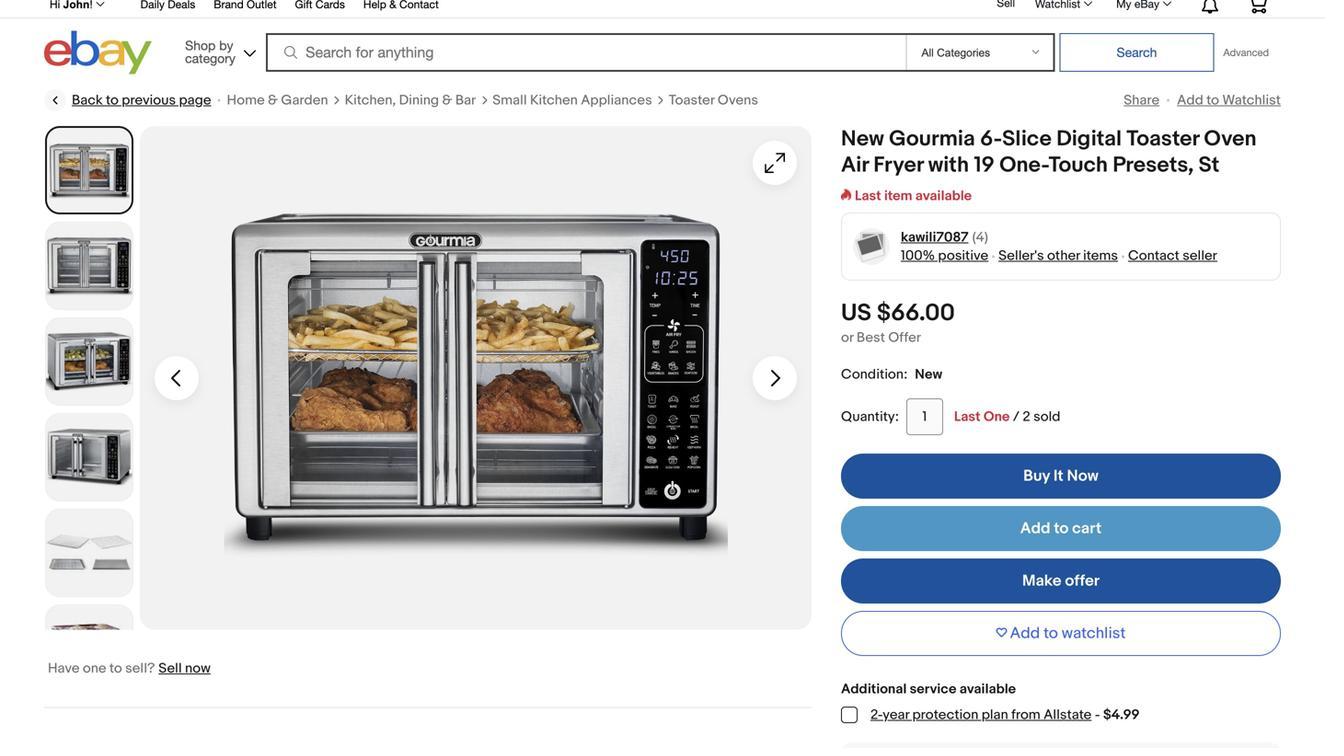 Task type: describe. For each thing, give the bounding box(es) containing it.
$4.99
[[1103, 707, 1140, 723]]

sell
[[159, 660, 182, 677]]

protection
[[912, 707, 978, 723]]

seller's
[[998, 248, 1044, 264]]

us $66.00 or best offer
[[841, 299, 955, 346]]

with
[[928, 152, 969, 179]]

to for cart
[[1054, 519, 1069, 538]]

buy it now
[[1023, 467, 1099, 486]]

kawili7087
[[901, 229, 969, 246]]

add for add to watchlist
[[1010, 624, 1040, 643]]

new gourmia 6-slice digital toaster oven air fryer with 19 one-touch presets, st
[[841, 126, 1257, 179]]

last for last one / 2 sold
[[954, 409, 980, 425]]

to for watchlist
[[1206, 92, 1219, 109]]

one-
[[999, 152, 1049, 179]]

100% positive
[[901, 248, 988, 264]]

buy
[[1023, 467, 1050, 486]]

shop by category button
[[177, 31, 260, 70]]

picture 4 of 6 image
[[46, 414, 133, 501]]

kawili7087 link
[[901, 228, 969, 247]]

appliances
[[581, 92, 652, 109]]

kitchen
[[530, 92, 578, 109]]

small kitchen appliances
[[493, 92, 652, 109]]

toaster ovens
[[669, 92, 758, 109]]

have
[[48, 660, 80, 677]]

make offer
[[1022, 571, 1100, 591]]

advanced link
[[1214, 34, 1278, 71]]

offer
[[1065, 571, 1100, 591]]

slice
[[1002, 126, 1052, 152]]

picture 2 of 6 image
[[46, 223, 133, 309]]

cart
[[1072, 519, 1102, 538]]

sell?
[[125, 660, 155, 677]]

2-
[[870, 707, 883, 723]]

allstate
[[1044, 707, 1092, 723]]

contact
[[1128, 248, 1180, 264]]

share
[[1124, 92, 1160, 109]]

watchlist
[[1062, 624, 1126, 643]]

seller
[[1183, 248, 1217, 264]]

share button
[[1124, 92, 1160, 109]]

digital
[[1056, 126, 1122, 152]]

(4)
[[972, 229, 988, 246]]

items
[[1083, 248, 1118, 264]]

sell now link
[[159, 660, 211, 677]]

kitchen, dining & bar link
[[345, 91, 476, 110]]

item
[[884, 188, 912, 204]]

touch
[[1049, 152, 1108, 179]]

additional
[[841, 681, 907, 698]]

kitchen, dining & bar
[[345, 92, 476, 109]]

add to cart
[[1020, 519, 1102, 538]]

garden
[[281, 92, 328, 109]]

account navigation
[[40, 0, 1281, 18]]

2 & from the left
[[442, 92, 452, 109]]

back to previous page
[[72, 92, 211, 109]]

st
[[1198, 152, 1220, 179]]

2
[[1023, 409, 1030, 425]]

shop
[[185, 38, 216, 53]]

kitchen,
[[345, 92, 396, 109]]

previous
[[122, 92, 176, 109]]

6-
[[980, 126, 1002, 152]]

add to watchlist button
[[841, 611, 1281, 656]]

seller's other items
[[998, 248, 1118, 264]]

kawili7087 (4)
[[901, 229, 988, 246]]

now
[[185, 660, 211, 677]]

advanced
[[1223, 46, 1269, 58]]

shop by category
[[185, 38, 235, 66]]

add to cart link
[[841, 506, 1281, 551]]

home & garden
[[227, 92, 328, 109]]

make offer link
[[841, 559, 1281, 604]]

shop by category banner
[[40, 0, 1281, 79]]

last item available
[[855, 188, 972, 204]]

add for add to cart
[[1020, 519, 1050, 538]]

small
[[493, 92, 527, 109]]

picture 5 of 6 image
[[46, 510, 133, 596]]

$66.00
[[877, 299, 955, 328]]

add to watchlist
[[1177, 92, 1281, 109]]

condition: new
[[841, 366, 942, 383]]



Task type: locate. For each thing, give the bounding box(es) containing it.
to inside 'link'
[[106, 92, 119, 109]]

contact seller
[[1128, 248, 1217, 264]]

toaster inside new gourmia 6-slice digital toaster oven air fryer with 19 one-touch presets, st
[[1127, 126, 1199, 152]]

home & garden link
[[227, 91, 328, 110]]

1 & from the left
[[268, 92, 278, 109]]

new up quantity: text field
[[915, 366, 942, 383]]

add inside button
[[1010, 624, 1040, 643]]

page
[[179, 92, 211, 109]]

1 horizontal spatial &
[[442, 92, 452, 109]]

0 horizontal spatial &
[[268, 92, 278, 109]]

toaster ovens link
[[669, 91, 758, 110]]

other
[[1047, 248, 1080, 264]]

& right home
[[268, 92, 278, 109]]

now
[[1067, 467, 1099, 486]]

0 vertical spatial new
[[841, 126, 884, 152]]

new inside new gourmia 6-slice digital toaster oven air fryer with 19 one-touch presets, st
[[841, 126, 884, 152]]

1 vertical spatial toaster
[[1127, 126, 1199, 152]]

new left gourmia
[[841, 126, 884, 152]]

0 vertical spatial toaster
[[669, 92, 714, 109]]

1 vertical spatial last
[[954, 409, 980, 425]]

2-year protection plan from allstate - $4.99
[[870, 707, 1140, 723]]

last left one
[[954, 409, 980, 425]]

add for add to watchlist
[[1177, 92, 1203, 109]]

available down with
[[915, 188, 972, 204]]

add
[[1177, 92, 1203, 109], [1020, 519, 1050, 538], [1010, 624, 1040, 643]]

positive
[[938, 248, 988, 264]]

0 horizontal spatial new
[[841, 126, 884, 152]]

add left cart in the right of the page
[[1020, 519, 1050, 538]]

ovens
[[718, 92, 758, 109]]

year
[[883, 707, 909, 723]]

small kitchen appliances link
[[493, 91, 652, 110]]

toaster down share button
[[1127, 126, 1199, 152]]

add right share
[[1177, 92, 1203, 109]]

seller's other items link
[[998, 248, 1118, 264]]

last for last item available
[[855, 188, 881, 204]]

to inside button
[[1044, 624, 1058, 643]]

gourmia
[[889, 126, 975, 152]]

back
[[72, 92, 103, 109]]

0 horizontal spatial last
[[855, 188, 881, 204]]

last
[[855, 188, 881, 204], [954, 409, 980, 425]]

to for previous
[[106, 92, 119, 109]]

to
[[106, 92, 119, 109], [1206, 92, 1219, 109], [1054, 519, 1069, 538], [1044, 624, 1058, 643], [109, 660, 122, 677]]

sold
[[1033, 409, 1060, 425]]

&
[[268, 92, 278, 109], [442, 92, 452, 109]]

new gourmia 6-slice digital toaster oven air fryer with 19 one-touch presets, st - picture 1 of 6 image
[[140, 126, 812, 630]]

0 vertical spatial available
[[915, 188, 972, 204]]

have one to sell? sell now
[[48, 660, 211, 677]]

available for additional service available
[[960, 681, 1016, 698]]

your shopping cart image
[[1247, 0, 1268, 13]]

offer
[[888, 329, 921, 346]]

additional service available
[[841, 681, 1016, 698]]

make
[[1022, 571, 1061, 591]]

one
[[984, 409, 1010, 425]]

Quantity: text field
[[906, 398, 943, 435]]

air
[[841, 152, 869, 179]]

or
[[841, 329, 853, 346]]

fryer
[[873, 152, 923, 179]]

condition:
[[841, 366, 908, 383]]

my ebay image
[[1163, 1, 1171, 6]]

quantity:
[[841, 409, 899, 425]]

buy it now link
[[841, 454, 1281, 499]]

us
[[841, 299, 871, 328]]

watchlist
[[1222, 92, 1281, 109]]

100%
[[901, 248, 935, 264]]

from
[[1011, 707, 1041, 723]]

none submit inside shop by category banner
[[1060, 33, 1214, 72]]

1 vertical spatial available
[[960, 681, 1016, 698]]

by
[[219, 38, 233, 53]]

19
[[974, 152, 995, 179]]

picture 1 of 6 image
[[47, 128, 132, 213]]

0 horizontal spatial toaster
[[669, 92, 714, 109]]

Search for anything text field
[[269, 35, 902, 70]]

toaster left ovens
[[669, 92, 714, 109]]

1 horizontal spatial new
[[915, 366, 942, 383]]

/
[[1013, 409, 1020, 425]]

0 vertical spatial add
[[1177, 92, 1203, 109]]

one
[[83, 660, 106, 677]]

toaster
[[669, 92, 714, 109], [1127, 126, 1199, 152]]

picture 3 of 6 image
[[46, 318, 133, 405]]

available for last item available
[[915, 188, 972, 204]]

home
[[227, 92, 265, 109]]

& left bar
[[442, 92, 452, 109]]

None submit
[[1060, 33, 1214, 72]]

1 horizontal spatial toaster
[[1127, 126, 1199, 152]]

service
[[910, 681, 956, 698]]

best
[[857, 329, 885, 346]]

0 vertical spatial last
[[855, 188, 881, 204]]

1 horizontal spatial last
[[954, 409, 980, 425]]

last one / 2 sold
[[954, 409, 1060, 425]]

1 vertical spatial new
[[915, 366, 942, 383]]

category
[[185, 51, 235, 66]]

add to watchlist
[[1010, 624, 1126, 643]]

100% positive link
[[901, 248, 988, 264]]

last left item
[[855, 188, 881, 204]]

to for watchlist
[[1044, 624, 1058, 643]]

plan
[[982, 707, 1008, 723]]

available
[[915, 188, 972, 204], [960, 681, 1016, 698]]

1 vertical spatial add
[[1020, 519, 1050, 538]]

add down make
[[1010, 624, 1040, 643]]

2 vertical spatial add
[[1010, 624, 1040, 643]]

presets,
[[1113, 152, 1194, 179]]

watchlist image
[[1084, 1, 1092, 6]]

kawili7087 image
[[853, 228, 890, 265]]

it
[[1053, 467, 1063, 486]]

back to previous page link
[[44, 89, 211, 111]]

available up plan
[[960, 681, 1016, 698]]

oven
[[1204, 126, 1257, 152]]

contact seller link
[[1128, 248, 1217, 264]]

new inside condition: new
[[915, 366, 942, 383]]

-
[[1095, 707, 1100, 723]]

add to watchlist link
[[1177, 92, 1281, 109]]



Task type: vqa. For each thing, say whether or not it's contained in the screenshot.
details.
no



